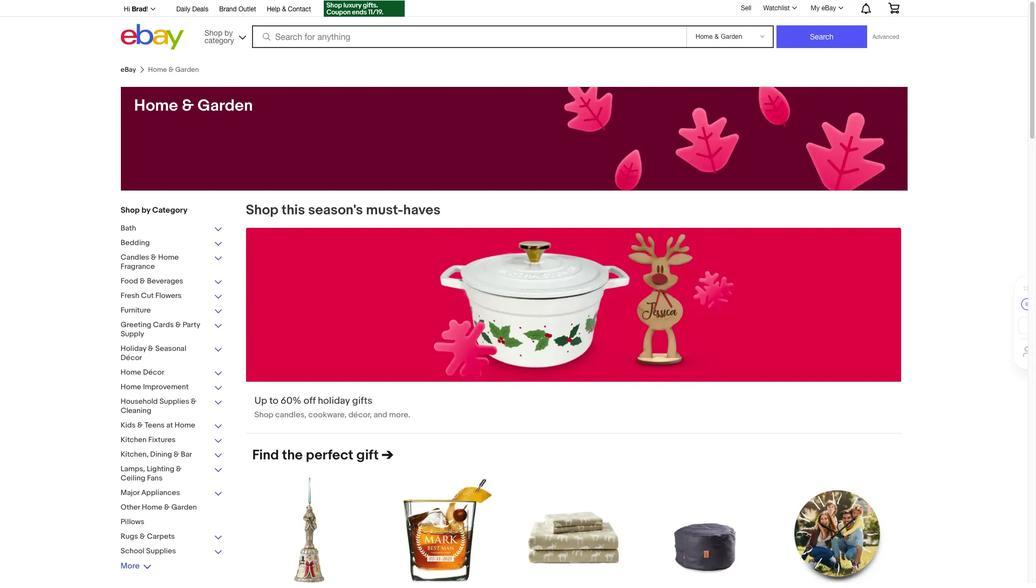 Task type: describe. For each thing, give the bounding box(es) containing it.
home down holiday
[[121, 368, 141, 377]]

garden inside bath bedding candles & home fragrance food & beverages fresh cut flowers furniture greeting cards & party supply holiday & seasonal décor home décor home improvement household supplies & cleaning kids & teens at home kitchen fixtures kitchen, dining & bar lamps, lighting & ceiling fans major appliances other home & garden pillows rugs & carpets school supplies
[[171, 503, 197, 512]]

home down 'ebay' link
[[134, 96, 178, 116]]

food & beverages button
[[121, 276, 223, 287]]

by for category
[[225, 28, 233, 37]]

dining
[[150, 450, 172, 459]]

candles
[[121, 253, 149, 262]]

up to 60% off holiday gifts shop candles, cookware, décor, and more.
[[255, 395, 411, 420]]

shop for shop this season's must-haves
[[246, 202, 279, 219]]

supply
[[121, 329, 144, 339]]

cookware,
[[308, 410, 347, 420]]

sell
[[741, 4, 752, 12]]

greeting
[[121, 320, 151, 329]]

party
[[183, 320, 200, 329]]

deals
[[192, 5, 209, 13]]

teens
[[145, 421, 165, 430]]

rugs
[[121, 532, 138, 541]]

your shopping cart image
[[888, 3, 900, 13]]

shop by category
[[121, 205, 188, 215]]

daily
[[176, 5, 191, 13]]

none text field containing up to 60% off holiday gifts
[[246, 228, 901, 433]]

at
[[166, 421, 173, 430]]

holiday
[[318, 395, 350, 407]]

shop by category banner
[[118, 0, 908, 52]]

watchlist
[[764, 4, 790, 12]]

and
[[374, 410, 388, 420]]

more
[[121, 561, 140, 571]]

fixtures
[[148, 435, 176, 444]]

other
[[121, 503, 140, 512]]

lamps, lighting & ceiling fans button
[[121, 464, 223, 484]]

bath bedding candles & home fragrance food & beverages fresh cut flowers furniture greeting cards & party supply holiday & seasonal décor home décor home improvement household supplies & cleaning kids & teens at home kitchen fixtures kitchen, dining & bar lamps, lighting & ceiling fans major appliances other home & garden pillows rugs & carpets school supplies
[[121, 224, 200, 556]]

home improvement button
[[121, 382, 223, 393]]

kids
[[121, 421, 136, 430]]

fresh cut flowers button
[[121, 291, 223, 301]]

off
[[304, 395, 316, 407]]

0 vertical spatial supplies
[[160, 397, 189, 406]]

home & garden
[[134, 96, 253, 116]]

candles & home fragrance button
[[121, 253, 223, 272]]

pillows link
[[121, 517, 223, 528]]

my ebay link
[[805, 2, 849, 15]]

my ebay
[[811, 4, 837, 12]]

gifts
[[352, 395, 373, 407]]

1 vertical spatial ebay
[[121, 65, 136, 74]]

fresh
[[121, 291, 139, 300]]

greeting cards & party supply button
[[121, 320, 223, 340]]

watchlist link
[[758, 2, 802, 15]]

by for category
[[142, 205, 150, 215]]

brand
[[219, 5, 237, 13]]

daily deals link
[[176, 4, 209, 16]]

other home & garden link
[[121, 503, 223, 513]]

help & contact
[[267, 5, 311, 13]]

the
[[282, 447, 303, 464]]

help & contact link
[[267, 4, 311, 16]]

school
[[121, 546, 145, 556]]

find the perfect gift ➔
[[252, 447, 394, 464]]

none submit inside shop by category banner
[[777, 25, 868, 48]]

0 vertical spatial décor
[[121, 353, 142, 362]]

find
[[252, 447, 279, 464]]

appliances
[[141, 488, 180, 497]]

get the coupon image
[[324, 1, 405, 17]]

food
[[121, 276, 138, 286]]

haves
[[404, 202, 441, 219]]

home décor button
[[121, 368, 223, 378]]

category
[[205, 36, 234, 45]]

daily deals
[[176, 5, 209, 13]]

beverages
[[147, 276, 183, 286]]

rugs & carpets button
[[121, 532, 223, 542]]

bath button
[[121, 224, 223, 234]]

shop this season's must-haves
[[246, 202, 441, 219]]

up
[[255, 395, 267, 407]]

ebay link
[[121, 65, 136, 74]]

cut
[[141, 291, 154, 300]]

major
[[121, 488, 140, 497]]

season's
[[308, 202, 363, 219]]

household
[[121, 397, 158, 406]]

home right at at the bottom
[[175, 421, 195, 430]]

holiday & seasonal décor button
[[121, 344, 223, 363]]



Task type: vqa. For each thing, say whether or not it's contained in the screenshot.
teens
yes



Task type: locate. For each thing, give the bounding box(es) containing it.
advanced link
[[868, 26, 905, 48]]

to
[[269, 395, 279, 407]]

must-
[[366, 202, 404, 219]]

ceiling
[[121, 474, 145, 483]]

1 vertical spatial by
[[142, 205, 150, 215]]

hi brad !
[[124, 5, 148, 13]]

home
[[134, 96, 178, 116], [158, 253, 179, 262], [121, 368, 141, 377], [121, 382, 141, 391], [175, 421, 195, 430], [142, 503, 163, 512]]

lamps,
[[121, 464, 145, 474]]

holiday
[[121, 344, 146, 353]]

0 vertical spatial by
[[225, 28, 233, 37]]

shop for shop by category
[[121, 205, 140, 215]]

Search for anything text field
[[254, 26, 685, 47]]

fans
[[147, 474, 163, 483]]

1 horizontal spatial by
[[225, 28, 233, 37]]

brand outlet link
[[219, 4, 256, 16]]

décor,
[[349, 410, 372, 420]]

& inside help & contact "link"
[[282, 5, 286, 13]]

help
[[267, 5, 280, 13]]

brad
[[132, 5, 147, 13]]

bedding
[[121, 238, 150, 247]]

kitchen fixtures button
[[121, 435, 223, 445]]

home down bedding dropdown button
[[158, 253, 179, 262]]

by down brand
[[225, 28, 233, 37]]

home up household
[[121, 382, 141, 391]]

shop inside up to 60% off holiday gifts shop candles, cookware, décor, and more.
[[255, 410, 274, 420]]

shop for shop by category
[[205, 28, 223, 37]]

fragrance
[[121, 262, 155, 271]]

décor
[[121, 353, 142, 362], [143, 368, 164, 377]]

by
[[225, 28, 233, 37], [142, 205, 150, 215]]

sell link
[[736, 4, 757, 12]]

0 horizontal spatial ebay
[[121, 65, 136, 74]]

➔
[[382, 447, 394, 464]]

kitchen,
[[121, 450, 149, 459]]

cards
[[153, 320, 174, 329]]

shop
[[205, 28, 223, 37], [246, 202, 279, 219], [121, 205, 140, 215], [255, 410, 274, 420]]

1 horizontal spatial décor
[[143, 368, 164, 377]]

advanced
[[873, 33, 900, 40]]

more button
[[121, 561, 152, 571]]

!
[[147, 5, 148, 13]]

None text field
[[246, 228, 901, 433]]

perfect
[[306, 447, 354, 464]]

carpets
[[147, 532, 175, 541]]

None submit
[[777, 25, 868, 48]]

garden
[[198, 96, 253, 116], [171, 503, 197, 512]]

home down appliances
[[142, 503, 163, 512]]

shop inside shop by category
[[205, 28, 223, 37]]

hi
[[124, 5, 130, 13]]

bar
[[181, 450, 192, 459]]

shop down deals at top
[[205, 28, 223, 37]]

shop by category button
[[200, 24, 248, 47]]

improvement
[[143, 382, 189, 391]]

&
[[282, 5, 286, 13], [182, 96, 194, 116], [151, 253, 157, 262], [140, 276, 145, 286], [176, 320, 181, 329], [148, 344, 154, 353], [191, 397, 197, 406], [137, 421, 143, 430], [174, 450, 179, 459], [176, 464, 182, 474], [164, 503, 170, 512], [140, 532, 145, 541]]

major appliances button
[[121, 488, 223, 498]]

shop down up
[[255, 410, 274, 420]]

seasonal
[[155, 344, 186, 353]]

kitchen
[[121, 435, 147, 444]]

bedding button
[[121, 238, 223, 248]]

supplies down home improvement dropdown button
[[160, 397, 189, 406]]

category
[[152, 205, 188, 215]]

kids & teens at home button
[[121, 421, 223, 431]]

1 vertical spatial décor
[[143, 368, 164, 377]]

this
[[282, 202, 305, 219]]

1 vertical spatial garden
[[171, 503, 197, 512]]

furniture button
[[121, 306, 223, 316]]

account navigation
[[118, 0, 908, 18]]

0 vertical spatial ebay
[[822, 4, 837, 12]]

by inside shop by category
[[225, 28, 233, 37]]

cleaning
[[121, 406, 151, 415]]

main content containing shop this season's must-haves
[[239, 202, 908, 583]]

my
[[811, 4, 820, 12]]

0 vertical spatial garden
[[198, 96, 253, 116]]

1 vertical spatial supplies
[[146, 546, 176, 556]]

60%
[[281, 395, 302, 407]]

brand outlet
[[219, 5, 256, 13]]

shop up bath
[[121, 205, 140, 215]]

0 horizontal spatial by
[[142, 205, 150, 215]]

main content
[[239, 202, 908, 583]]

contact
[[288, 5, 311, 13]]

shop left this
[[246, 202, 279, 219]]

flowers
[[155, 291, 182, 300]]

ebay
[[822, 4, 837, 12], [121, 65, 136, 74]]

by left category
[[142, 205, 150, 215]]

lighting
[[147, 464, 174, 474]]

gift
[[357, 447, 379, 464]]

décor up the improvement
[[143, 368, 164, 377]]

shop by category
[[205, 28, 234, 45]]

décor down the supply
[[121, 353, 142, 362]]

ebay inside my ebay link
[[822, 4, 837, 12]]

school supplies button
[[121, 546, 223, 557]]

furniture
[[121, 306, 151, 315]]

0 horizontal spatial décor
[[121, 353, 142, 362]]

supplies down carpets
[[146, 546, 176, 556]]

more.
[[389, 410, 411, 420]]

1 horizontal spatial ebay
[[822, 4, 837, 12]]

household supplies & cleaning button
[[121, 397, 223, 416]]

kitchen, dining & bar button
[[121, 450, 223, 460]]

outlet
[[239, 5, 256, 13]]

candles,
[[275, 410, 307, 420]]



